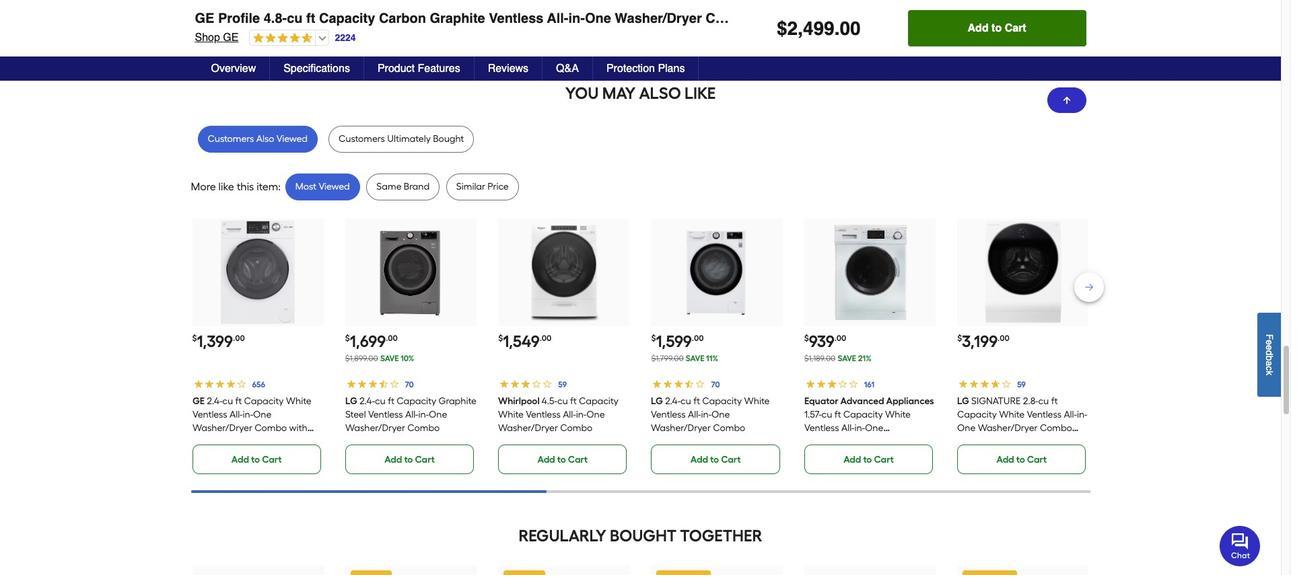 Task type: vqa. For each thing, say whether or not it's contained in the screenshot.
Add to Cart in the '1,699' list item
yes



Task type: locate. For each thing, give the bounding box(es) containing it.
.00 inside $ 1,599 .00
[[692, 334, 704, 344]]

:
[[278, 181, 281, 193]]

add to cart inside button
[[968, 22, 1027, 34]]

1 vertical spatial also
[[256, 133, 274, 145]]

1 e from the top
[[1265, 340, 1276, 345]]

add to cart link
[[192, 16, 321, 45], [345, 16, 474, 45], [498, 16, 627, 45], [652, 16, 780, 45], [805, 16, 933, 45], [958, 16, 1087, 45], [192, 445, 321, 475], [345, 445, 474, 475], [498, 445, 627, 475], [652, 445, 780, 475], [805, 445, 933, 475], [958, 445, 1087, 475]]

1 vertical spatial ge
[[223, 32, 239, 44]]

specifications
[[284, 63, 350, 75]]

one inside 2.4-cu ft capacity white ventless all-in-one washer/dryer combo with steam cycle
[[253, 410, 271, 421]]

steam inside 2.4-cu ft capacity white ventless all-in-one washer/dryer combo with steam cycle
[[192, 436, 220, 448]]

$1,899.00 save 10%
[[345, 354, 414, 364]]

1,699
[[350, 332, 386, 352]]

cu up 4.6 stars 'image'
[[287, 11, 303, 26]]

1,599
[[656, 332, 692, 352]]

4.5-
[[542, 396, 558, 408]]

similar
[[456, 181, 486, 193]]

c
[[1265, 366, 1276, 371]]

$ inside $ 1,699 .00
[[345, 334, 350, 344]]

5 .00 from the left
[[835, 334, 847, 344]]

lg 2.4-cu ft capacity graphite steel ventless all-in-one washer/dryer combo image
[[359, 220, 464, 325]]

white for 2.4-cu ft capacity white ventless all-in-one washer/dryer combo with steam cycle
[[286, 396, 311, 408]]

ge for ge profile 4.8-cu ft capacity carbon graphite ventless all-in-one washer/dryer combo energy star
[[195, 11, 214, 26]]

graphite up features
[[430, 11, 485, 26]]

0 vertical spatial graphite
[[430, 11, 485, 26]]

.00 inside $ 1,549 .00
[[540, 334, 552, 344]]

1 .00 from the left
[[233, 334, 245, 344]]

add to cart list item
[[805, 0, 936, 45], [958, 0, 1089, 45]]

2 2.4- from the left
[[359, 396, 375, 408]]

save inside 1,599 list item
[[686, 354, 705, 364]]

1 add to cart list item from the left
[[805, 0, 936, 45]]

3 2.4- from the left
[[666, 396, 681, 408]]

1,399
[[197, 332, 233, 352]]

$ inside $ 1,549 .00
[[498, 334, 503, 344]]

$ 939 .00
[[805, 332, 847, 352]]

add to cart button
[[908, 10, 1087, 46]]

add to cart link inside 1,699 list item
[[345, 445, 474, 475]]

2.4- down 1,399
[[207, 396, 222, 408]]

.00 for 1,399
[[233, 334, 245, 344]]

0 vertical spatial ge
[[195, 11, 214, 26]]

shop
[[195, 32, 220, 44]]

2 steam from the left
[[958, 436, 985, 448]]

2 southdeep products image from the left
[[958, 0, 1089, 6]]

southdeep products image up 00
[[805, 0, 936, 6]]

white inside 2.4-cu ft capacity white ventless all-in-one washer/dryer combo with steam cycle
[[286, 396, 311, 408]]

price
[[488, 181, 509, 193]]

lg inside 1,599 list item
[[652, 396, 664, 408]]

4.5-cu ft capacity white ventless all-in-one washer/dryer combo
[[498, 396, 619, 434]]

ft right 4.5-
[[571, 396, 577, 408]]

d
[[1265, 351, 1276, 356]]

2.4- inside 2.4-cu ft capacity graphite steel ventless all-in-one washer/dryer combo
[[359, 396, 375, 408]]

ventless inside 2.4-cu ft capacity white ventless all-in-one washer/dryer combo with steam cycle
[[192, 410, 227, 421]]

2 save from the left
[[686, 354, 705, 364]]

whirlpool
[[498, 396, 540, 408]]

1 horizontal spatial save
[[686, 354, 705, 364]]

carbon
[[379, 11, 426, 26]]

ft down the $1,799.00 save 11%
[[694, 396, 701, 408]]

cart
[[1005, 22, 1027, 34], [262, 25, 282, 36], [415, 25, 435, 36], [568, 25, 588, 36], [721, 25, 741, 36], [874, 25, 894, 36], [1028, 25, 1047, 36], [262, 455, 282, 466], [415, 455, 435, 466], [568, 455, 588, 466], [721, 455, 741, 466], [874, 455, 894, 466], [1028, 455, 1047, 466]]

white
[[286, 396, 311, 408], [745, 396, 770, 408], [498, 410, 524, 421], [886, 410, 911, 421], [1000, 410, 1025, 421]]

add inside 1,399 list item
[[232, 455, 249, 466]]

2.4- down $1,799.00
[[666, 396, 681, 408]]

same brand
[[377, 181, 430, 193]]

1 horizontal spatial customers
[[339, 133, 385, 145]]

customers for customers ultimately bought
[[339, 133, 385, 145]]

e
[[1265, 340, 1276, 345], [1265, 345, 1276, 351]]

1 cycle from the left
[[222, 436, 246, 448]]

1 southdeep products image from the left
[[805, 0, 936, 6]]

to inside add to cart button
[[992, 22, 1002, 34]]

ft down $1,899.00 save 10%
[[388, 396, 394, 408]]

white down appliances
[[886, 410, 911, 421]]

cu right signature
[[1039, 396, 1050, 408]]

add to cart link inside 3,199 list item
[[958, 445, 1087, 475]]

e up d
[[1265, 340, 1276, 345]]

all- inside 2.4-cu ft capacity white ventless all-in-one washer/dryer combo
[[689, 410, 702, 421]]

.00 for 939
[[835, 334, 847, 344]]

0 horizontal spatial southdeep products image
[[805, 0, 936, 6]]

in-
[[569, 11, 585, 26], [242, 410, 253, 421], [418, 410, 429, 421], [576, 410, 587, 421], [702, 410, 712, 421], [1078, 410, 1088, 421], [855, 423, 865, 434]]

combo
[[706, 11, 752, 26], [254, 423, 287, 434], [408, 423, 440, 434], [561, 423, 593, 434], [714, 423, 746, 434], [1041, 423, 1073, 434], [867, 436, 899, 448]]

0 horizontal spatial steam
[[192, 436, 220, 448]]

to
[[992, 22, 1002, 34], [251, 25, 260, 36], [404, 25, 413, 36], [557, 25, 566, 36], [711, 25, 719, 36], [864, 25, 872, 36], [1017, 25, 1025, 36], [251, 455, 260, 466], [404, 455, 413, 466], [557, 455, 566, 466], [711, 455, 719, 466], [864, 455, 872, 466], [1017, 455, 1025, 466]]

save inside 1,699 list item
[[380, 354, 399, 364]]

ventless
[[489, 11, 544, 26], [192, 410, 227, 421], [368, 410, 403, 421], [526, 410, 561, 421], [652, 410, 686, 421], [1027, 410, 1062, 421], [805, 423, 839, 434]]

e up b
[[1265, 345, 1276, 351]]

one
[[585, 11, 611, 26], [253, 410, 271, 421], [429, 410, 447, 421], [587, 410, 605, 421], [712, 410, 731, 421], [865, 423, 884, 434], [958, 423, 976, 434]]

ft down $ 1,399 .00
[[235, 396, 242, 408]]

0 horizontal spatial lg
[[345, 396, 357, 408]]

ventless inside 2.4-cu ft capacity white ventless all-in-one washer/dryer combo
[[652, 410, 686, 421]]

6 .00 from the left
[[998, 334, 1010, 344]]

southdeep products image for first add to cart list item
[[805, 0, 936, 6]]

.00 inside $ 1,399 .00
[[233, 334, 245, 344]]

.00 for 3,199
[[998, 334, 1010, 344]]

ft down "equator"
[[835, 410, 841, 421]]

2 horizontal spatial lg
[[958, 396, 970, 408]]

in- inside 2.4-cu ft capacity white ventless all-in-one washer/dryer combo
[[702, 410, 712, 421]]

viewed right the most
[[319, 181, 350, 193]]

ge up shop
[[195, 11, 214, 26]]

save left 11%
[[686, 354, 705, 364]]

2.4-
[[207, 396, 222, 408], [359, 396, 375, 408], [666, 396, 681, 408]]

product
[[378, 63, 415, 75]]

save inside 939 list item
[[838, 354, 857, 364]]

save for 1,699
[[380, 354, 399, 364]]

to inside 3,199 list item
[[1017, 455, 1025, 466]]

add to cart link inside 1,399 list item
[[192, 445, 321, 475]]

one inside 2.4-cu ft capacity white ventless all-in-one washer/dryer combo
[[712, 410, 731, 421]]

ge inside 1,399 list item
[[192, 396, 204, 408]]

product features
[[378, 63, 460, 75]]

lg left signature
[[958, 396, 970, 408]]

$
[[777, 18, 788, 39], [192, 334, 197, 344], [345, 334, 350, 344], [498, 334, 503, 344], [652, 334, 656, 344], [805, 334, 809, 344], [958, 334, 962, 344]]

one inside "signature 2.8-cu ft capacity white ventless all-in- one washer/dryer combo steam cycle"
[[958, 423, 976, 434]]

0 horizontal spatial customers
[[208, 133, 254, 145]]

to inside "1,549" list item
[[557, 455, 566, 466]]

0 vertical spatial also
[[639, 84, 681, 103]]

cu down the $1,799.00 save 11%
[[681, 396, 692, 408]]

q&a button
[[543, 57, 593, 81]]

save left 21%
[[838, 354, 857, 364]]

.00 inside $ 939 .00
[[835, 334, 847, 344]]

capacity inside 2.4-cu ft capacity graphite steel ventless all-in-one washer/dryer combo
[[397, 396, 436, 408]]

4.6 stars image
[[250, 32, 313, 45]]

overview
[[211, 63, 256, 75]]

ft
[[306, 11, 315, 26], [235, 396, 242, 408], [388, 396, 394, 408], [571, 396, 577, 408], [694, 396, 701, 408], [1052, 396, 1058, 408], [835, 410, 841, 421]]

bought
[[610, 527, 677, 546]]

star
[[816, 11, 852, 26]]

0 horizontal spatial 2.4-
[[207, 396, 222, 408]]

white inside "signature 2.8-cu ft capacity white ventless all-in- one washer/dryer combo steam cycle"
[[1000, 410, 1025, 421]]

capacity inside 2.4-cu ft capacity white ventless all-in-one washer/dryer combo
[[703, 396, 743, 408]]

also down "plans"
[[639, 84, 681, 103]]

in- inside "4.5-cu ft capacity white ventless all-in-one washer/dryer combo"
[[576, 410, 587, 421]]

white inside "4.5-cu ft capacity white ventless all-in-one washer/dryer combo"
[[498, 410, 524, 421]]

ft inside 2.4-cu ft capacity graphite steel ventless all-in-one washer/dryer combo
[[388, 396, 394, 408]]

2 vertical spatial ge
[[192, 396, 204, 408]]

washer/dryer inside 2.4-cu ft capacity white ventless all-in-one washer/dryer combo
[[652, 423, 711, 434]]

.00 for 1,549
[[540, 334, 552, 344]]

3 save from the left
[[838, 354, 857, 364]]

graphite left whirlpool
[[439, 396, 477, 408]]

steam for 1,399
[[192, 436, 220, 448]]

3 lg from the left
[[958, 396, 970, 408]]

cu right whirlpool
[[558, 396, 568, 408]]

save left 10%
[[380, 354, 399, 364]]

viewed up the :
[[277, 133, 308, 145]]

lg for 1,599
[[652, 396, 664, 408]]

save
[[380, 354, 399, 364], [686, 354, 705, 364], [838, 354, 857, 364]]

white down whirlpool
[[498, 410, 524, 421]]

2.4-cu ft capacity white ventless all-in-one washer/dryer combo
[[652, 396, 770, 434]]

like
[[685, 84, 716, 103]]

1 steam from the left
[[192, 436, 220, 448]]

0 horizontal spatial save
[[380, 354, 399, 364]]

in- inside 2.4-cu ft capacity white ventless all-in-one washer/dryer combo with steam cycle
[[242, 410, 253, 421]]

$ inside $ 1,599 .00
[[652, 334, 656, 344]]

2.4- up steel
[[359, 396, 375, 408]]

white inside 2.4-cu ft capacity white ventless all-in-one washer/dryer combo
[[745, 396, 770, 408]]

1 horizontal spatial cycle
[[988, 436, 1011, 448]]

customers up like
[[208, 133, 254, 145]]

$ inside $ 1,399 .00
[[192, 334, 197, 344]]

1,549
[[503, 332, 540, 352]]

0 horizontal spatial viewed
[[277, 133, 308, 145]]

washer/dryer inside 2.4-cu ft capacity white ventless all-in-one washer/dryer combo with steam cycle
[[192, 423, 252, 434]]

equator advanced appliances 1.57-cu ft capacity white ventless all-in-one washer/dryer combo image
[[818, 220, 923, 325]]

customers left ultimately on the top of page
[[339, 133, 385, 145]]

ft inside 2.4-cu ft capacity white ventless all-in-one washer/dryer combo
[[694, 396, 701, 408]]

1 horizontal spatial southdeep products image
[[958, 0, 1089, 6]]

2 horizontal spatial 2.4-
[[666, 396, 681, 408]]

3 .00 from the left
[[540, 334, 552, 344]]

3,199 list item
[[958, 219, 1089, 475]]

0 horizontal spatial cycle
[[222, 436, 246, 448]]

southdeep products image up add to cart button
[[958, 0, 1089, 6]]

lg up steel
[[345, 396, 357, 408]]

$ for 2,499
[[777, 18, 788, 39]]

combo inside 2.4-cu ft capacity white ventless all-in-one washer/dryer combo
[[714, 423, 746, 434]]

lg signature 2.8-cu ft capacity white ventless all-in-one washer/dryer combo steam cycle image
[[971, 220, 1076, 325]]

$ 2,499 . 00
[[777, 18, 861, 39]]

white down signature
[[1000, 410, 1025, 421]]

ge
[[195, 11, 214, 26], [223, 32, 239, 44], [192, 396, 204, 408]]

4.8-
[[264, 11, 287, 26]]

cu down $1,899.00 save 10%
[[375, 396, 386, 408]]

.00 for 1,599
[[692, 334, 704, 344]]

to inside 1,599 list item
[[711, 455, 719, 466]]

1 2.4- from the left
[[207, 396, 222, 408]]

cycle inside 2.4-cu ft capacity white ventless all-in-one washer/dryer combo with steam cycle
[[222, 436, 246, 448]]

white up with
[[286, 396, 311, 408]]

2.8-
[[1024, 396, 1039, 408]]

2 .00 from the left
[[386, 334, 398, 344]]

$ inside $ 939 .00
[[805, 334, 809, 344]]

1 horizontal spatial steam
[[958, 436, 985, 448]]

2 customers from the left
[[339, 133, 385, 145]]

regularly
[[519, 527, 607, 546]]

f
[[1265, 334, 1276, 340]]

$ for 1,699
[[345, 334, 350, 344]]

2 cycle from the left
[[988, 436, 1011, 448]]

$ for 939
[[805, 334, 809, 344]]

1 horizontal spatial add to cart list item
[[958, 0, 1089, 45]]

all- inside "signature 2.8-cu ft capacity white ventless all-in- one washer/dryer combo steam cycle"
[[1064, 410, 1078, 421]]

lg down $1,799.00
[[652, 396, 664, 408]]

also up 'item' on the top left of page
[[256, 133, 274, 145]]

939 list item
[[805, 219, 936, 475]]

ge down profile
[[223, 32, 239, 44]]

add to cart inside 939 list item
[[844, 455, 894, 466]]

$ for 1,549
[[498, 334, 503, 344]]

2 lg from the left
[[652, 396, 664, 408]]

white inside equator advanced appliances 1.57-cu ft capacity white ventless all-in-one washer/dryer combo
[[886, 410, 911, 421]]

add inside 1,699 list item
[[385, 455, 402, 466]]

0 horizontal spatial add to cart list item
[[805, 0, 936, 45]]

cart inside button
[[1005, 22, 1027, 34]]

save for 1,599
[[686, 354, 705, 364]]

all- inside "4.5-cu ft capacity white ventless all-in-one washer/dryer combo"
[[563, 410, 576, 421]]

cu down $ 1,399 .00
[[222, 396, 233, 408]]

one inside 2.4-cu ft capacity graphite steel ventless all-in-one washer/dryer combo
[[429, 410, 447, 421]]

cart inside 1,399 list item
[[262, 455, 282, 466]]

1 horizontal spatial also
[[639, 84, 681, 103]]

$ for 3,199
[[958, 334, 962, 344]]

steam
[[192, 436, 220, 448], [958, 436, 985, 448]]

white left "equator"
[[745, 396, 770, 408]]

washer/dryer
[[615, 11, 702, 26], [192, 423, 252, 434], [345, 423, 405, 434], [498, 423, 558, 434], [652, 423, 711, 434], [978, 423, 1038, 434], [805, 436, 865, 448]]

ft right "2.8-"
[[1052, 396, 1058, 408]]

1 horizontal spatial lg
[[652, 396, 664, 408]]

may
[[603, 84, 636, 103]]

graphite inside 2.4-cu ft capacity graphite steel ventless all-in-one washer/dryer combo
[[439, 396, 477, 408]]

0 vertical spatial viewed
[[277, 133, 308, 145]]

2.4- for 1,599
[[666, 396, 681, 408]]

ge down 1,399
[[192, 396, 204, 408]]

also
[[639, 84, 681, 103], [256, 133, 274, 145]]

1,699 list item
[[345, 219, 477, 475]]

2224
[[335, 32, 356, 43]]

add to cart link inside 1,599 list item
[[652, 445, 780, 475]]

1,399 list item
[[192, 219, 324, 475]]

washer/dryer inside equator advanced appliances 1.57-cu ft capacity white ventless all-in-one washer/dryer combo
[[805, 436, 865, 448]]

add inside button
[[968, 22, 989, 34]]

4 .00 from the left
[[692, 334, 704, 344]]

cart inside 1,699 list item
[[415, 455, 435, 466]]

cycle inside "signature 2.8-cu ft capacity white ventless all-in- one washer/dryer combo steam cycle"
[[988, 436, 1011, 448]]

lg
[[345, 396, 357, 408], [652, 396, 664, 408], [958, 396, 970, 408]]

combo inside "4.5-cu ft capacity white ventless all-in-one washer/dryer combo"
[[561, 423, 593, 434]]

to inside 939 list item
[[864, 455, 872, 466]]

southdeep products image for first add to cart list item from right
[[958, 0, 1089, 6]]

ge for ge
[[192, 396, 204, 408]]

graphite
[[430, 11, 485, 26], [439, 396, 477, 408]]

1 horizontal spatial viewed
[[319, 181, 350, 193]]

2,499
[[788, 18, 835, 39]]

ft right 4.8-
[[306, 11, 315, 26]]

1 customers from the left
[[208, 133, 254, 145]]

ft inside equator advanced appliances 1.57-cu ft capacity white ventless all-in-one washer/dryer combo
[[835, 410, 841, 421]]

1 horizontal spatial 2.4-
[[359, 396, 375, 408]]

1 vertical spatial viewed
[[319, 181, 350, 193]]

.00
[[233, 334, 245, 344], [386, 334, 398, 344], [540, 334, 552, 344], [692, 334, 704, 344], [835, 334, 847, 344], [998, 334, 1010, 344]]

f e e d b a c k
[[1265, 334, 1276, 376]]

cu down "equator"
[[822, 410, 832, 421]]

2 horizontal spatial save
[[838, 354, 857, 364]]

q&a
[[556, 63, 579, 75]]

add to cart inside 1,399 list item
[[232, 455, 282, 466]]

1 vertical spatial graphite
[[439, 396, 477, 408]]

cu
[[287, 11, 303, 26], [222, 396, 233, 408], [375, 396, 386, 408], [558, 396, 568, 408], [681, 396, 692, 408], [1039, 396, 1050, 408], [822, 410, 832, 421]]

1 save from the left
[[380, 354, 399, 364]]

1 lg from the left
[[345, 396, 357, 408]]

arrow up image
[[1062, 95, 1072, 106]]

southdeep products image
[[805, 0, 936, 6], [958, 0, 1089, 6]]

add
[[968, 22, 989, 34], [232, 25, 249, 36], [385, 25, 402, 36], [538, 25, 555, 36], [691, 25, 708, 36], [844, 25, 862, 36], [997, 25, 1015, 36], [232, 455, 249, 466], [385, 455, 402, 466], [538, 455, 555, 466], [691, 455, 708, 466], [844, 455, 862, 466], [997, 455, 1015, 466]]

2.4-cu ft capacity white ventless all-in-one washer/dryer combo with steam cycle
[[192, 396, 311, 448]]

$ inside $ 3,199 .00
[[958, 334, 962, 344]]



Task type: describe. For each thing, give the bounding box(es) containing it.
lg inside 3,199 list item
[[958, 396, 970, 408]]

$1,189.00
[[805, 354, 836, 364]]

.
[[835, 18, 840, 39]]

$1,799.00 save 11%
[[652, 354, 719, 364]]

$ 1,599 .00
[[652, 332, 704, 352]]

0 horizontal spatial also
[[256, 133, 274, 145]]

cu inside 2.4-cu ft capacity white ventless all-in-one washer/dryer combo with steam cycle
[[222, 396, 233, 408]]

3,199
[[962, 332, 998, 352]]

cycle for 1,399
[[222, 436, 246, 448]]

$ for 1,399
[[192, 334, 197, 344]]

bought
[[433, 133, 464, 145]]

a
[[1265, 361, 1276, 366]]

ge 2.4-cu ft capacity white ventless all-in-one washer/dryer combo with steam cycle image
[[205, 220, 311, 325]]

chat invite button image
[[1220, 526, 1261, 567]]

add to cart inside 1,699 list item
[[385, 455, 435, 466]]

reviews
[[488, 63, 529, 75]]

white for 2.4-cu ft capacity white ventless all-in-one washer/dryer combo
[[745, 396, 770, 408]]

cu inside "4.5-cu ft capacity white ventless all-in-one washer/dryer combo"
[[558, 396, 568, 408]]

shop ge
[[195, 32, 239, 44]]

reviews button
[[475, 57, 543, 81]]

customers ultimately bought
[[339, 133, 464, 145]]

f e e d b a c k button
[[1258, 313, 1282, 397]]

plans
[[658, 63, 685, 75]]

2.4-cu ft capacity graphite steel ventless all-in-one washer/dryer combo
[[345, 396, 477, 434]]

most viewed
[[295, 181, 350, 193]]

with
[[289, 423, 307, 434]]

one inside "4.5-cu ft capacity white ventless all-in-one washer/dryer combo"
[[587, 410, 605, 421]]

cart inside 3,199 list item
[[1028, 455, 1047, 466]]

customers also viewed
[[208, 133, 308, 145]]

ventless inside equator advanced appliances 1.57-cu ft capacity white ventless all-in-one washer/dryer combo
[[805, 423, 839, 434]]

capacity inside 2.4-cu ft capacity white ventless all-in-one washer/dryer combo with steam cycle
[[244, 396, 283, 408]]

similar price
[[456, 181, 509, 193]]

2 add to cart list item from the left
[[958, 0, 1089, 45]]

combo inside 2.4-cu ft capacity white ventless all-in-one washer/dryer combo with steam cycle
[[254, 423, 287, 434]]

in- inside 2.4-cu ft capacity graphite steel ventless all-in-one washer/dryer combo
[[418, 410, 429, 421]]

whirlpool 4.5-cu ft capacity white ventless all-in-one washer/dryer combo image
[[512, 220, 617, 325]]

1,549 list item
[[498, 219, 630, 475]]

advanced
[[841, 396, 884, 408]]

21%
[[858, 354, 872, 364]]

$ 3,199 .00
[[958, 332, 1010, 352]]

washer/dryer inside "4.5-cu ft capacity white ventless all-in-one washer/dryer combo"
[[498, 423, 558, 434]]

add inside 1,599 list item
[[691, 455, 708, 466]]

profile
[[218, 11, 260, 26]]

ft inside 2.4-cu ft capacity white ventless all-in-one washer/dryer combo with steam cycle
[[235, 396, 242, 408]]

washer/dryer inside 2.4-cu ft capacity graphite steel ventless all-in-one washer/dryer combo
[[345, 423, 405, 434]]

all- inside 2.4-cu ft capacity graphite steel ventless all-in-one washer/dryer combo
[[405, 410, 418, 421]]

ft inside "4.5-cu ft capacity white ventless all-in-one washer/dryer combo"
[[571, 396, 577, 408]]

add inside 3,199 list item
[[997, 455, 1015, 466]]

signature 2.8-cu ft capacity white ventless all-in- one washer/dryer combo steam cycle
[[958, 396, 1088, 448]]

$ 1,549 .00
[[498, 332, 552, 352]]

protection
[[607, 63, 655, 75]]

add to cart inside 1,599 list item
[[691, 455, 741, 466]]

$ 1,399 .00
[[192, 332, 245, 352]]

steam for 3,199
[[958, 436, 985, 448]]

one inside equator advanced appliances 1.57-cu ft capacity white ventless all-in-one washer/dryer combo
[[865, 423, 884, 434]]

in- inside "signature 2.8-cu ft capacity white ventless all-in- one washer/dryer combo steam cycle"
[[1078, 410, 1088, 421]]

specifications button
[[270, 57, 364, 81]]

capacity inside equator advanced appliances 1.57-cu ft capacity white ventless all-in-one washer/dryer combo
[[844, 410, 883, 421]]

ft inside "signature 2.8-cu ft capacity white ventless all-in- one washer/dryer combo steam cycle"
[[1052, 396, 1058, 408]]

1,599 list item
[[652, 219, 783, 475]]

to inside 1,399 list item
[[251, 455, 260, 466]]

brand
[[404, 181, 430, 193]]

all- inside equator advanced appliances 1.57-cu ft capacity white ventless all-in-one washer/dryer combo
[[842, 423, 855, 434]]

cart inside 939 list item
[[874, 455, 894, 466]]

ventless inside "signature 2.8-cu ft capacity white ventless all-in- one washer/dryer combo steam cycle"
[[1027, 410, 1062, 421]]

product features button
[[364, 57, 475, 81]]

item
[[257, 181, 278, 193]]

protection plans
[[607, 63, 685, 75]]

cu inside "signature 2.8-cu ft capacity white ventless all-in- one washer/dryer combo steam cycle"
[[1039, 396, 1050, 408]]

k
[[1265, 371, 1276, 376]]

in- inside equator advanced appliances 1.57-cu ft capacity white ventless all-in-one washer/dryer combo
[[855, 423, 865, 434]]

00
[[840, 18, 861, 39]]

$ 1,699 .00
[[345, 332, 398, 352]]

same
[[377, 181, 402, 193]]

customers for customers also viewed
[[208, 133, 254, 145]]

ultimately
[[387, 133, 431, 145]]

2.4- inside 2.4-cu ft capacity white ventless all-in-one washer/dryer combo with steam cycle
[[207, 396, 222, 408]]

2.4- for 1,699
[[359, 396, 375, 408]]

most
[[295, 181, 317, 193]]

signature
[[972, 396, 1021, 408]]

more
[[191, 181, 216, 193]]

like
[[219, 181, 234, 193]]

together
[[680, 527, 763, 546]]

this
[[237, 181, 254, 193]]

features
[[418, 63, 460, 75]]

protection plans button
[[593, 57, 699, 81]]

combo inside equator advanced appliances 1.57-cu ft capacity white ventless all-in-one washer/dryer combo
[[867, 436, 899, 448]]

add inside "1,549" list item
[[538, 455, 555, 466]]

$ for 1,599
[[652, 334, 656, 344]]

$1,799.00
[[652, 354, 684, 364]]

10%
[[401, 354, 414, 364]]

combo inside "signature 2.8-cu ft capacity white ventless all-in- one washer/dryer combo steam cycle"
[[1041, 423, 1073, 434]]

all- inside 2.4-cu ft capacity white ventless all-in-one washer/dryer combo with steam cycle
[[229, 410, 242, 421]]

11%
[[706, 354, 719, 364]]

regularly bought together
[[519, 527, 763, 546]]

to inside 1,699 list item
[[404, 455, 413, 466]]

white for 4.5-cu ft capacity white ventless all-in-one washer/dryer combo
[[498, 410, 524, 421]]

lg 2.4-cu ft capacity white ventless all-in-one washer/dryer combo image
[[665, 220, 770, 325]]

add to cart link inside 939 list item
[[805, 445, 933, 475]]

cart inside "1,549" list item
[[568, 455, 588, 466]]

cu inside 2.4-cu ft capacity white ventless all-in-one washer/dryer combo
[[681, 396, 692, 408]]

ventless inside "4.5-cu ft capacity white ventless all-in-one washer/dryer combo"
[[526, 410, 561, 421]]

regularly bought together heading
[[191, 523, 1091, 550]]

add to cart inside 3,199 list item
[[997, 455, 1047, 466]]

ge profile 4.8-cu ft capacity carbon graphite ventless all-in-one washer/dryer combo energy star
[[195, 11, 852, 26]]

add to cart link inside "1,549" list item
[[498, 445, 627, 475]]

cu inside equator advanced appliances 1.57-cu ft capacity white ventless all-in-one washer/dryer combo
[[822, 410, 832, 421]]

more like this item :
[[191, 181, 281, 193]]

combo inside 2.4-cu ft capacity graphite steel ventless all-in-one washer/dryer combo
[[408, 423, 440, 434]]

ventless inside 2.4-cu ft capacity graphite steel ventless all-in-one washer/dryer combo
[[368, 410, 403, 421]]

you may also like
[[566, 84, 716, 103]]

add inside 939 list item
[[844, 455, 862, 466]]

1.57-
[[805, 410, 822, 421]]

washer/dryer inside "signature 2.8-cu ft capacity white ventless all-in- one washer/dryer combo steam cycle"
[[978, 423, 1038, 434]]

capacity inside "4.5-cu ft capacity white ventless all-in-one washer/dryer combo"
[[579, 396, 619, 408]]

2 e from the top
[[1265, 345, 1276, 351]]

equator advanced appliances 1.57-cu ft capacity white ventless all-in-one washer/dryer combo
[[805, 396, 934, 448]]

equator
[[805, 396, 839, 408]]

cu inside 2.4-cu ft capacity graphite steel ventless all-in-one washer/dryer combo
[[375, 396, 386, 408]]

b
[[1265, 356, 1276, 361]]

cycle for 3,199
[[988, 436, 1011, 448]]

save for 939
[[838, 354, 857, 364]]

$1,189.00 save 21%
[[805, 354, 872, 364]]

capacity inside "signature 2.8-cu ft capacity white ventless all-in- one washer/dryer combo steam cycle"
[[958, 410, 997, 421]]

add to cart inside "1,549" list item
[[538, 455, 588, 466]]

overview button
[[198, 57, 270, 81]]

.00 for 1,699
[[386, 334, 398, 344]]

lg for 1,699
[[345, 396, 357, 408]]

steel
[[345, 410, 366, 421]]

you
[[566, 84, 599, 103]]

energy
[[756, 11, 813, 26]]

939
[[809, 332, 835, 352]]

$1,899.00
[[345, 354, 378, 364]]

appliances
[[887, 396, 934, 408]]

cart inside 1,599 list item
[[721, 455, 741, 466]]



